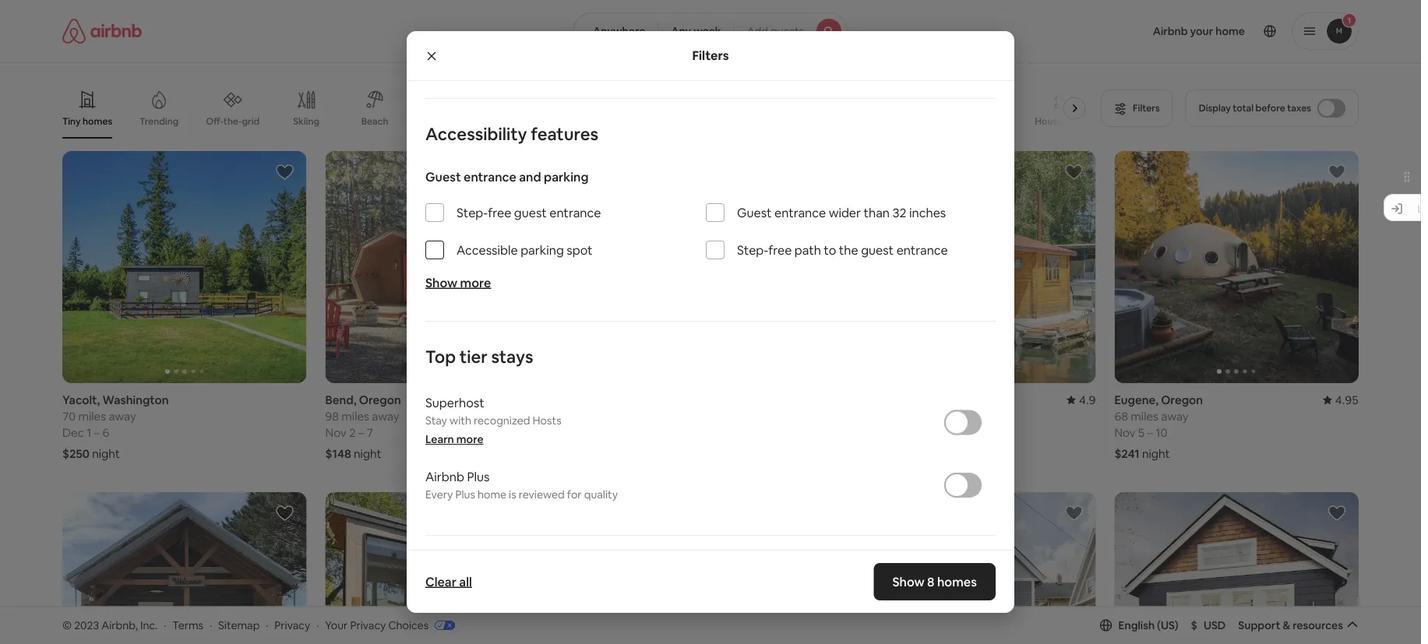Task type: locate. For each thing, give the bounding box(es) containing it.
off-the-grid
[[206, 115, 260, 127]]

parking left "spot"
[[521, 242, 564, 258]]

2 nov from the left
[[1115, 425, 1136, 440]]

None search field
[[574, 12, 848, 50]]

– inside yacolt, washington 70 miles away dec 1 – 6 $250 night
[[94, 425, 100, 440]]

terms link
[[173, 619, 204, 633]]

(us)
[[1158, 619, 1179, 633]]

homes right tiny
[[83, 115, 112, 127]]

features
[[531, 123, 599, 145]]

2 oregon from the left
[[1162, 392, 1204, 408]]

step- up accessible
[[457, 205, 488, 221]]

1 oregon from the left
[[359, 392, 401, 408]]

more down with on the left of page
[[457, 433, 484, 447]]

away down washington on the left bottom
[[109, 409, 136, 424]]

0 horizontal spatial step-
[[457, 205, 488, 221]]

1 horizontal spatial free
[[769, 242, 792, 258]]

1 vertical spatial more
[[457, 433, 484, 447]]

guest for guest entrance and parking
[[426, 169, 461, 185]]

guest entrance wider than 32 inches
[[737, 205, 947, 221]]

reviewed
[[519, 488, 565, 502]]

beach
[[361, 115, 389, 127]]

night down 7
[[354, 446, 382, 461]]

display total before taxes
[[1200, 102, 1312, 114]]

step- left the path
[[737, 242, 769, 258]]

stays
[[491, 346, 534, 368]]

0 horizontal spatial nov
[[326, 425, 347, 440]]

night
[[92, 446, 120, 461], [354, 446, 382, 461], [1143, 446, 1171, 461]]

guest down and
[[514, 205, 547, 221]]

2 add to wishlist: portland, oregon image from the left
[[1328, 504, 1347, 523]]

map
[[705, 550, 728, 564]]

show left 8
[[893, 574, 925, 590]]

0 vertical spatial plus
[[467, 469, 490, 485]]

away for dec 1 – 6
[[109, 409, 136, 424]]

more
[[460, 275, 491, 291], [457, 433, 484, 447]]

·
[[164, 619, 166, 633], [210, 619, 212, 633], [266, 619, 269, 633], [317, 619, 319, 633]]

1 away from the left
[[109, 409, 136, 424]]

3 miles from the left
[[1131, 409, 1159, 424]]

show left map
[[675, 550, 703, 564]]

english (us) button
[[1100, 619, 1179, 633]]

away inside bend, oregon 98 miles away nov 2 – 7 $148 night
[[372, 409, 400, 424]]

clear
[[426, 574, 457, 590]]

accessible
[[457, 242, 518, 258]]

night inside yacolt, washington 70 miles away dec 1 – 6 $250 night
[[92, 446, 120, 461]]

3 away from the left
[[1162, 409, 1189, 424]]

0 vertical spatial more
[[460, 275, 491, 291]]

miles up 1
[[78, 409, 106, 424]]

oregon up "10"
[[1162, 392, 1204, 408]]

$241
[[1115, 446, 1140, 461]]

airbnb
[[426, 469, 465, 485]]

2 vertical spatial show
[[893, 574, 925, 590]]

add guests button
[[734, 12, 848, 50]]

taxes
[[1288, 102, 1312, 114]]

0 horizontal spatial add to wishlist: portland, oregon image
[[1065, 504, 1084, 523]]

0 horizontal spatial show
[[426, 275, 458, 291]]

1 horizontal spatial guest
[[862, 242, 894, 258]]

0 vertical spatial step-
[[457, 205, 488, 221]]

0 horizontal spatial privacy
[[275, 619, 310, 633]]

0 horizontal spatial guest
[[426, 169, 461, 185]]

3 · from the left
[[266, 619, 269, 633]]

–
[[94, 425, 100, 440], [359, 425, 364, 440], [1148, 425, 1154, 440]]

1 vertical spatial guest
[[737, 205, 772, 221]]

washington
[[103, 392, 169, 408]]

any week
[[671, 24, 722, 38]]

show inside button
[[675, 550, 703, 564]]

0 horizontal spatial night
[[92, 446, 120, 461]]

any
[[671, 24, 692, 38]]

2 horizontal spatial away
[[1162, 409, 1189, 424]]

nov left 2
[[326, 425, 347, 440]]

group
[[407, 0, 1015, 99], [62, 78, 1092, 139], [62, 151, 307, 383], [326, 151, 570, 383], [589, 151, 833, 383], [852, 151, 1096, 383], [1115, 151, 1360, 383], [62, 493, 307, 645], [326, 493, 570, 645], [589, 493, 833, 645], [852, 493, 1096, 645], [1115, 493, 1360, 645], [407, 536, 1015, 645]]

$250
[[62, 446, 90, 461]]

1 vertical spatial show
[[675, 550, 703, 564]]

– right 1
[[94, 425, 100, 440]]

1 horizontal spatial add to wishlist: portland, oregon image
[[1328, 504, 1347, 523]]

1 nov from the left
[[326, 425, 347, 440]]

oregon inside bend, oregon 98 miles away nov 2 – 7 $148 night
[[359, 392, 401, 408]]

1 horizontal spatial nov
[[1115, 425, 1136, 440]]

away inside yacolt, washington 70 miles away dec 1 – 6 $250 night
[[109, 409, 136, 424]]

3 night from the left
[[1143, 446, 1171, 461]]

show map button
[[659, 538, 763, 576]]

– for 6
[[94, 425, 100, 440]]

2 · from the left
[[210, 619, 212, 633]]

plus
[[467, 469, 490, 485], [456, 488, 475, 502]]

1 horizontal spatial step-
[[737, 242, 769, 258]]

1 vertical spatial free
[[769, 242, 792, 258]]

©
[[62, 619, 72, 633]]

every
[[426, 488, 453, 502]]

free
[[488, 205, 512, 221], [769, 242, 792, 258]]

step-
[[457, 205, 488, 221], [737, 242, 769, 258]]

night inside bend, oregon 98 miles away nov 2 – 7 $148 night
[[354, 446, 382, 461]]

0 horizontal spatial –
[[94, 425, 100, 440]]

show down accessible
[[426, 275, 458, 291]]

skiing
[[293, 115, 320, 127]]

step- for step-free path to the guest entrance
[[737, 242, 769, 258]]

free for guest
[[488, 205, 512, 221]]

1 horizontal spatial miles
[[342, 409, 370, 424]]

resources
[[1293, 619, 1344, 633]]

grid
[[242, 115, 260, 127]]

– left 7
[[359, 425, 364, 440]]

guest
[[514, 205, 547, 221], [862, 242, 894, 258]]

· left your
[[317, 619, 319, 633]]

night inside eugene, oregon 68 miles away nov 5 – 10 $241 night
[[1143, 446, 1171, 461]]

filters dialog
[[407, 0, 1015, 645]]

privacy left your
[[275, 619, 310, 633]]

inc.
[[140, 619, 158, 633]]

1 night from the left
[[92, 446, 120, 461]]

guest
[[426, 169, 461, 185], [737, 205, 772, 221]]

· right the terms
[[210, 619, 212, 633]]

0 vertical spatial homes
[[83, 115, 112, 127]]

0 vertical spatial guest
[[426, 169, 461, 185]]

sitemap link
[[218, 619, 260, 633]]

1 horizontal spatial show
[[675, 550, 703, 564]]

add to wishlist: portland, oregon image
[[1065, 504, 1084, 523], [1328, 504, 1347, 523]]

step- for step-free guest entrance
[[457, 205, 488, 221]]

1 horizontal spatial guest
[[737, 205, 772, 221]]

homes inside filters "dialog"
[[938, 574, 978, 590]]

miles for 1
[[78, 409, 106, 424]]

miles inside yacolt, washington 70 miles away dec 1 – 6 $250 night
[[78, 409, 106, 424]]

1 vertical spatial homes
[[938, 574, 978, 590]]

support & resources
[[1239, 619, 1344, 633]]

guest right the
[[862, 242, 894, 258]]

0 vertical spatial free
[[488, 205, 512, 221]]

parking
[[544, 169, 589, 185], [521, 242, 564, 258]]

away up "10"
[[1162, 409, 1189, 424]]

anywhere button
[[574, 12, 659, 50]]

choices
[[389, 619, 429, 633]]

0 horizontal spatial oregon
[[359, 392, 401, 408]]

2 away from the left
[[372, 409, 400, 424]]

– for 10
[[1148, 425, 1154, 440]]

nov inside bend, oregon 98 miles away nov 2 – 7 $148 night
[[326, 425, 347, 440]]

plus right every
[[456, 488, 475, 502]]

show
[[426, 275, 458, 291], [675, 550, 703, 564], [893, 574, 925, 590]]

0 horizontal spatial away
[[109, 409, 136, 424]]

– right 5
[[1148, 425, 1154, 440]]

10
[[1156, 425, 1168, 440]]

2 horizontal spatial miles
[[1131, 409, 1159, 424]]

show for show 8 homes
[[893, 574, 925, 590]]

0 horizontal spatial guest
[[514, 205, 547, 221]]

miles up 5
[[1131, 409, 1159, 424]]

miles up 2
[[342, 409, 370, 424]]

1 vertical spatial step-
[[737, 242, 769, 258]]

the-
[[224, 115, 242, 127]]

support
[[1239, 619, 1281, 633]]

1 horizontal spatial night
[[354, 446, 382, 461]]

1 horizontal spatial homes
[[938, 574, 978, 590]]

nov for 68
[[1115, 425, 1136, 440]]

wider
[[829, 205, 861, 221]]

1 horizontal spatial away
[[372, 409, 400, 424]]

support & resources button
[[1239, 619, 1360, 633]]

$148
[[326, 446, 351, 461]]

homes
[[83, 115, 112, 127], [938, 574, 978, 590]]

miles
[[78, 409, 106, 424], [342, 409, 370, 424], [1131, 409, 1159, 424]]

more down accessible
[[460, 275, 491, 291]]

miles inside eugene, oregon 68 miles away nov 5 – 10 $241 night
[[1131, 409, 1159, 424]]

2 miles from the left
[[342, 409, 370, 424]]

1 add to wishlist: portland, oregon image from the left
[[1065, 504, 1084, 523]]

night down 6
[[92, 446, 120, 461]]

8
[[928, 574, 935, 590]]

miles inside bend, oregon 98 miles away nov 2 – 7 $148 night
[[342, 409, 370, 424]]

1 miles from the left
[[78, 409, 106, 424]]

night down "10"
[[1143, 446, 1171, 461]]

1
[[87, 425, 92, 440]]

add to wishlist: eugene, oregon image
[[1328, 163, 1347, 182]]

1 – from the left
[[94, 425, 100, 440]]

parking right and
[[544, 169, 589, 185]]

free down guest entrance and parking
[[488, 205, 512, 221]]

2 horizontal spatial show
[[893, 574, 925, 590]]

1 horizontal spatial privacy
[[350, 619, 386, 633]]

oregon for eugene, oregon 68 miles away nov 5 – 10 $241 night
[[1162, 392, 1204, 408]]

with
[[450, 414, 472, 428]]

5
[[1139, 425, 1145, 440]]

2 horizontal spatial –
[[1148, 425, 1154, 440]]

2 – from the left
[[359, 425, 364, 440]]

inches
[[910, 205, 947, 221]]

privacy right your
[[350, 619, 386, 633]]

1 horizontal spatial –
[[359, 425, 364, 440]]

· left "privacy" link
[[266, 619, 269, 633]]

entrance up "spot"
[[550, 205, 601, 221]]

0 horizontal spatial miles
[[78, 409, 106, 424]]

oregon inside eugene, oregon 68 miles away nov 5 – 10 $241 night
[[1162, 392, 1204, 408]]

away
[[109, 409, 136, 424], [372, 409, 400, 424], [1162, 409, 1189, 424]]

away up 7
[[372, 409, 400, 424]]

0 vertical spatial show
[[426, 275, 458, 291]]

plus up home
[[467, 469, 490, 485]]

0 horizontal spatial free
[[488, 205, 512, 221]]

cabins
[[497, 115, 527, 127]]

before
[[1256, 102, 1286, 114]]

nov inside eugene, oregon 68 miles away nov 5 – 10 $241 night
[[1115, 425, 1136, 440]]

1 horizontal spatial oregon
[[1162, 392, 1204, 408]]

· right "inc."
[[164, 619, 166, 633]]

– inside eugene, oregon 68 miles away nov 5 – 10 $241 night
[[1148, 425, 1154, 440]]

quality
[[584, 488, 618, 502]]

2 night from the left
[[354, 446, 382, 461]]

entrance
[[464, 169, 517, 185], [550, 205, 601, 221], [775, 205, 826, 221], [897, 242, 948, 258]]

free left the path
[[769, 242, 792, 258]]

oregon up 7
[[359, 392, 401, 408]]

4 · from the left
[[317, 619, 319, 633]]

homes right 8
[[938, 574, 978, 590]]

1 vertical spatial guest
[[862, 242, 894, 258]]

any week button
[[658, 12, 735, 50]]

and
[[519, 169, 541, 185]]

– inside bend, oregon 98 miles away nov 2 – 7 $148 night
[[359, 425, 364, 440]]

nov left 5
[[1115, 425, 1136, 440]]

2 horizontal spatial night
[[1143, 446, 1171, 461]]

to
[[824, 242, 837, 258]]

3 – from the left
[[1148, 425, 1154, 440]]

nov
[[326, 425, 347, 440], [1115, 425, 1136, 440]]



Task type: vqa. For each thing, say whether or not it's contained in the screenshot.
the bottommost Add to wishlist: Portland, Oregon icon
yes



Task type: describe. For each thing, give the bounding box(es) containing it.
4.95
[[1336, 392, 1360, 408]]

0 horizontal spatial homes
[[83, 115, 112, 127]]

none search field containing anywhere
[[574, 12, 848, 50]]

sitemap
[[218, 619, 260, 633]]

$
[[1192, 619, 1198, 633]]

add guests
[[747, 24, 805, 38]]

add to wishlist: yacolt, washington image
[[276, 163, 294, 182]]

add to wishlist: bend, oregon image
[[539, 163, 558, 182]]

anywhere
[[593, 24, 646, 38]]

profile element
[[867, 0, 1360, 62]]

1 · from the left
[[164, 619, 166, 633]]

yacolt,
[[62, 392, 100, 408]]

0 vertical spatial guest
[[514, 205, 547, 221]]

32
[[893, 205, 907, 221]]

show 8 homes
[[893, 574, 978, 590]]

learn more link
[[426, 433, 484, 447]]

usd
[[1204, 619, 1227, 633]]

spot
[[567, 242, 593, 258]]

night for dec 1 – 6
[[92, 446, 120, 461]]

eugene, oregon 68 miles away nov 5 – 10 $241 night
[[1115, 392, 1204, 461]]

clear all button
[[418, 567, 480, 598]]

eugene,
[[1115, 392, 1159, 408]]

guests
[[771, 24, 805, 38]]

entrance down inches
[[897, 242, 948, 258]]

miles for 2
[[342, 409, 370, 424]]

2 privacy from the left
[[350, 619, 386, 633]]

7
[[367, 425, 373, 440]]

display
[[1200, 102, 1232, 114]]

yacolt, washington 70 miles away dec 1 – 6 $250 night
[[62, 392, 169, 461]]

add
[[747, 24, 769, 38]]

miles for 5
[[1131, 409, 1159, 424]]

top tier stays
[[426, 346, 534, 368]]

display total before taxes button
[[1186, 90, 1360, 127]]

home
[[478, 488, 507, 502]]

week
[[694, 24, 722, 38]]

away inside eugene, oregon 68 miles away nov 5 – 10 $241 night
[[1162, 409, 1189, 424]]

4.95 out of 5 average rating image
[[1324, 392, 1360, 408]]

add to wishlist: chinook, washington image
[[276, 504, 294, 523]]

total
[[1234, 102, 1254, 114]]

oregon for bend, oregon 98 miles away nov 2 – 7 $148 night
[[359, 392, 401, 408]]

show for show more
[[426, 275, 458, 291]]

more inside superhost stay with recognized hosts learn more
[[457, 433, 484, 447]]

step-free path to the guest entrance
[[737, 242, 948, 258]]

add to wishlist: portland, oregon image
[[1065, 163, 1084, 182]]

group containing off-the-grid
[[62, 78, 1092, 139]]

1 privacy from the left
[[275, 619, 310, 633]]

bend, oregon 98 miles away nov 2 – 7 $148 night
[[326, 392, 401, 461]]

step-free guest entrance
[[457, 205, 601, 221]]

airbnb plus every plus home is reviewed for quality
[[426, 469, 618, 502]]

mansions
[[423, 115, 464, 127]]

your
[[325, 619, 348, 633]]

houseboats
[[1035, 115, 1089, 127]]

entrance left and
[[464, 169, 517, 185]]

4.9 out of 5 average rating image
[[1067, 392, 1096, 408]]

terms · sitemap · privacy ·
[[173, 619, 319, 633]]

show for show map
[[675, 550, 703, 564]]

tier
[[460, 346, 488, 368]]

trending
[[140, 115, 179, 127]]

away for nov 2 – 7
[[372, 409, 400, 424]]

0 vertical spatial parking
[[544, 169, 589, 185]]

superhost
[[426, 395, 485, 411]]

learn
[[426, 433, 454, 447]]

your privacy choices
[[325, 619, 429, 633]]

airbnb,
[[102, 619, 138, 633]]

© 2023 airbnb, inc. ·
[[62, 619, 166, 633]]

guest for guest entrance wider than 32 inches
[[737, 205, 772, 221]]

accessibility features
[[426, 123, 599, 145]]

all
[[459, 574, 472, 590]]

free for path
[[769, 242, 792, 258]]

night for nov 2 – 7
[[354, 446, 382, 461]]

6
[[103, 425, 109, 440]]

98
[[326, 409, 339, 424]]

nov for 98
[[326, 425, 347, 440]]

for
[[567, 488, 582, 502]]

show more button
[[426, 275, 491, 291]]

70
[[62, 409, 76, 424]]

filters
[[693, 48, 729, 64]]

– for 7
[[359, 425, 364, 440]]

1 vertical spatial parking
[[521, 242, 564, 258]]

guest entrance and parking
[[426, 169, 589, 185]]

stay
[[426, 414, 447, 428]]

tiny homes
[[62, 115, 112, 127]]

terms
[[173, 619, 204, 633]]

superhost stay with recognized hosts learn more
[[426, 395, 562, 447]]

68
[[1115, 409, 1129, 424]]

show 8 homes link
[[874, 564, 996, 601]]

bend,
[[326, 392, 357, 408]]

top
[[426, 346, 456, 368]]

1 vertical spatial plus
[[456, 488, 475, 502]]

english (us)
[[1119, 619, 1179, 633]]

hosts
[[533, 414, 562, 428]]

tiny
[[62, 115, 81, 127]]

path
[[795, 242, 822, 258]]

the
[[839, 242, 859, 258]]

off-
[[206, 115, 224, 127]]

clear all
[[426, 574, 472, 590]]

than
[[864, 205, 890, 221]]

&
[[1283, 619, 1291, 633]]

your privacy choices link
[[325, 619, 455, 634]]

is
[[509, 488, 517, 502]]

show more
[[426, 275, 491, 291]]

entrance up the path
[[775, 205, 826, 221]]

dec
[[62, 425, 84, 440]]



